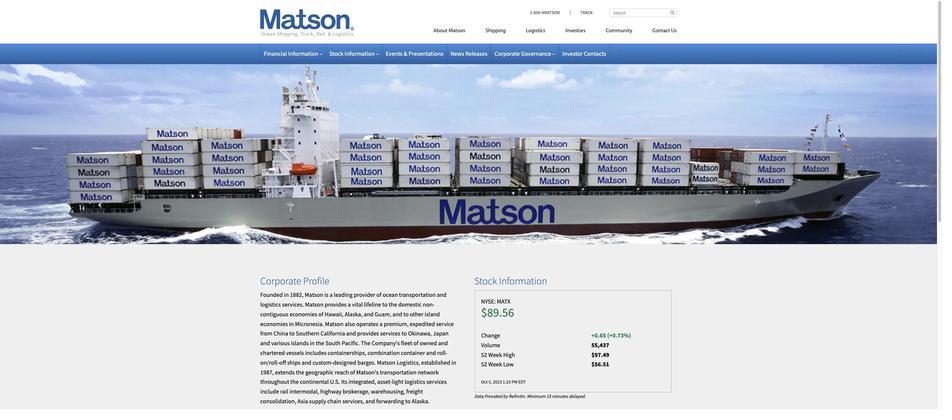 Task type: locate. For each thing, give the bounding box(es) containing it.
provides
[[325, 301, 347, 308], [357, 330, 379, 337]]

52 for 55,437 52 week high
[[481, 351, 487, 359]]

expedited
[[410, 320, 435, 328]]

supply
[[309, 397, 326, 405]]

investor
[[562, 50, 583, 57]]

non-
[[423, 301, 435, 308]]

1987,
[[260, 368, 274, 376]]

week down volume
[[488, 351, 502, 359]]

events & presentations
[[386, 50, 443, 57]]

week inside '55,437 52 week high'
[[488, 351, 502, 359]]

the up includes
[[316, 339, 324, 347]]

nyse: matx $89.56
[[481, 298, 514, 320]]

the
[[389, 301, 397, 308], [316, 339, 324, 347], [296, 368, 304, 376], [290, 378, 299, 386]]

None search field
[[610, 8, 677, 17]]

the down 'extends'
[[290, 378, 299, 386]]

0 horizontal spatial stock information
[[329, 50, 375, 57]]

2 week from the top
[[488, 361, 502, 368]]

52 inside $97.49 52 week low
[[481, 361, 487, 368]]

and right ships
[[302, 359, 311, 366]]

to up fleet
[[402, 330, 407, 337]]

chartered
[[260, 349, 285, 357]]

its
[[341, 378, 347, 386]]

$97.49 52 week low
[[481, 351, 609, 368]]

1 vertical spatial 52
[[481, 361, 487, 368]]

investors link
[[555, 25, 596, 39]]

provides down operates
[[357, 330, 379, 337]]

corporate
[[495, 50, 520, 57], [260, 274, 301, 287]]

0 vertical spatial 52
[[481, 351, 487, 359]]

in right established
[[451, 359, 456, 366]]

0 vertical spatial provides
[[325, 301, 347, 308]]

0 horizontal spatial a
[[330, 291, 333, 299]]

news releases
[[451, 50, 487, 57]]

and
[[437, 291, 447, 299], [364, 310, 374, 318], [393, 310, 402, 318], [346, 330, 356, 337], [260, 339, 270, 347], [438, 339, 448, 347], [426, 349, 436, 357], [302, 359, 311, 366], [365, 397, 375, 405]]

52 inside '55,437 52 week high'
[[481, 351, 487, 359]]

island
[[425, 310, 440, 318]]

52 down volume
[[481, 351, 487, 359]]

container
[[401, 349, 425, 357]]

transportation
[[399, 291, 436, 299], [380, 368, 417, 376]]

search image
[[670, 10, 674, 15]]

operates
[[356, 320, 378, 328]]

week
[[488, 351, 502, 359], [488, 361, 502, 368]]

matson's
[[356, 368, 379, 376]]

0 horizontal spatial stock
[[329, 50, 343, 57]]

1 vertical spatial stock
[[474, 274, 497, 287]]

1 vertical spatial economies
[[260, 320, 288, 328]]

include
[[260, 388, 279, 395]]

a left vital
[[348, 301, 351, 308]]

contact us link
[[642, 25, 677, 39]]

1 vertical spatial corporate
[[260, 274, 301, 287]]

stock information
[[329, 50, 375, 57], [474, 274, 547, 287]]

0 horizontal spatial corporate
[[260, 274, 301, 287]]

and up island
[[437, 291, 447, 299]]

and right services,
[[365, 397, 375, 405]]

provides up hawaii,
[[325, 301, 347, 308]]

0 vertical spatial stock information
[[329, 50, 375, 57]]

5,
[[489, 379, 492, 385]]

matson down hawaii,
[[325, 320, 344, 328]]

0 vertical spatial corporate
[[495, 50, 520, 57]]

oct
[[481, 379, 488, 385]]

1 52 from the top
[[481, 351, 487, 359]]

the down ships
[[296, 368, 304, 376]]

to up guam,
[[382, 301, 388, 308]]

in up includes
[[310, 339, 315, 347]]

2 horizontal spatial a
[[380, 320, 383, 328]]

also
[[345, 320, 355, 328]]

change
[[481, 332, 500, 339]]

in
[[284, 291, 289, 299], [289, 320, 294, 328], [310, 339, 315, 347], [451, 359, 456, 366]]

corporate governance
[[495, 50, 551, 57]]

4matson
[[542, 10, 560, 15]]

corporate down shipping link on the right of the page
[[495, 50, 520, 57]]

1 horizontal spatial stock information
[[474, 274, 547, 287]]

matson left is
[[305, 291, 323, 299]]

logistics down founded on the bottom of the page
[[260, 301, 281, 308]]

0 horizontal spatial information
[[288, 50, 318, 57]]

asset-
[[377, 378, 392, 386]]

1 horizontal spatial information
[[345, 50, 375, 57]]

1 horizontal spatial provides
[[357, 330, 379, 337]]

about matson
[[433, 28, 465, 34]]

leading
[[334, 291, 353, 299]]

logistics up freight
[[405, 378, 425, 386]]

founded in 1882, matson is a leading provider of ocean transportation and logistics services. matson provides a vital lifeline to the domestic non- contiguous economies of hawaii, alaska, and guam, and to other island economies in micronesia. matson also operates a premium, expedited service from china to southern california and provides services to okinawa, japan and various islands in the south pacific. the company's fleet of owned and chartered vessels includes containerships, combination container and roll- on/roll-off ships and custom-designed barges. matson logistics, established in 1987, extends the geographic reach of matson's transportation network throughout the continental u.s. its integrated, asset-light logistics services include rail intermodal, highway brokerage, warehousing, freight consolidation, asia supply chain services, and forwarding to alaska.
[[260, 291, 456, 405]]

asia
[[298, 397, 308, 405]]

1 horizontal spatial economies
[[290, 310, 317, 318]]

corporate profile
[[260, 274, 329, 287]]

contiguous
[[260, 310, 289, 318]]

founded
[[260, 291, 283, 299]]

community link
[[596, 25, 642, 39]]

established
[[421, 359, 450, 366]]

guam,
[[375, 310, 391, 318]]

investor contacts link
[[562, 50, 606, 57]]

matson down 'combination' at the left bottom of page
[[377, 359, 396, 366]]

0 vertical spatial week
[[488, 351, 502, 359]]

to
[[382, 301, 388, 308], [403, 310, 409, 318], [289, 330, 295, 337], [402, 330, 407, 337], [405, 397, 411, 405]]

reach
[[335, 368, 349, 376]]

52
[[481, 351, 487, 359], [481, 361, 487, 368]]

1 vertical spatial a
[[348, 301, 351, 308]]

1-
[[530, 10, 534, 15]]

a right is
[[330, 291, 333, 299]]

1 vertical spatial week
[[488, 361, 502, 368]]

800-
[[534, 10, 542, 15]]

1 vertical spatial logistics
[[405, 378, 425, 386]]

corporate up founded on the bottom of the page
[[260, 274, 301, 287]]

shipping
[[486, 28, 506, 34]]

news
[[451, 50, 464, 57]]

transportation up domestic
[[399, 291, 436, 299]]

transportation up light
[[380, 368, 417, 376]]

1 vertical spatial provides
[[357, 330, 379, 337]]

of left the ocean
[[376, 291, 381, 299]]

stock
[[329, 50, 343, 57], [474, 274, 497, 287]]

southern
[[296, 330, 319, 337]]

financial information
[[264, 50, 318, 57]]

1 week from the top
[[488, 351, 502, 359]]

consolidation,
[[260, 397, 296, 405]]

1 horizontal spatial corporate
[[495, 50, 520, 57]]

freight
[[406, 388, 423, 395]]

1 horizontal spatial a
[[348, 301, 351, 308]]

services up the company's
[[380, 330, 400, 337]]

52 up the 'oct'
[[481, 361, 487, 368]]

japan
[[433, 330, 449, 337]]

high
[[503, 351, 515, 359]]

company's
[[372, 339, 400, 347]]

&
[[404, 50, 407, 57]]

1 horizontal spatial logistics
[[405, 378, 425, 386]]

matson
[[449, 28, 465, 34], [305, 291, 323, 299], [305, 301, 324, 308], [325, 320, 344, 328], [377, 359, 396, 366]]

0 vertical spatial a
[[330, 291, 333, 299]]

0 horizontal spatial economies
[[260, 320, 288, 328]]

matson right about
[[449, 28, 465, 34]]

economies up the micronesia.
[[290, 310, 317, 318]]

volume
[[481, 341, 500, 349]]

service
[[436, 320, 454, 328]]

shipping link
[[476, 25, 516, 39]]

2 horizontal spatial information
[[499, 274, 547, 287]]

corporate governance link
[[495, 50, 555, 57]]

Search search field
[[610, 8, 677, 17]]

0 horizontal spatial logistics
[[260, 301, 281, 308]]

and up operates
[[364, 310, 374, 318]]

week left low
[[488, 361, 502, 368]]

0 vertical spatial services
[[380, 330, 400, 337]]

and up pacific.
[[346, 330, 356, 337]]

pacific.
[[342, 339, 360, 347]]

to down freight
[[405, 397, 411, 405]]

services down 'network'
[[427, 378, 447, 386]]

corporate for corporate profile
[[260, 274, 301, 287]]

stock information link
[[329, 50, 379, 57]]

0 vertical spatial stock
[[329, 50, 343, 57]]

corporate for corporate governance
[[495, 50, 520, 57]]

1 vertical spatial services
[[427, 378, 447, 386]]

and down from
[[260, 339, 270, 347]]

1 vertical spatial stock information
[[474, 274, 547, 287]]

2 52 from the top
[[481, 361, 487, 368]]

a down guam,
[[380, 320, 383, 328]]

pm
[[512, 379, 518, 385]]

okinawa,
[[408, 330, 432, 337]]

economies down contiguous in the left bottom of the page
[[260, 320, 288, 328]]

week inside $97.49 52 week low
[[488, 361, 502, 368]]

2 vertical spatial a
[[380, 320, 383, 328]]



Task type: describe. For each thing, give the bounding box(es) containing it.
$56.51
[[592, 361, 609, 368]]

highway
[[320, 388, 342, 395]]

premium,
[[384, 320, 409, 328]]

0 vertical spatial logistics
[[260, 301, 281, 308]]

financial
[[264, 50, 287, 57]]

in left the micronesia.
[[289, 320, 294, 328]]

rail
[[280, 388, 288, 395]]

matson up the micronesia.
[[305, 301, 324, 308]]

and up premium,
[[393, 310, 402, 318]]

about matson link
[[423, 25, 476, 39]]

lifeline
[[364, 301, 381, 308]]

domestic
[[398, 301, 422, 308]]

minutes
[[552, 393, 568, 399]]

0 vertical spatial transportation
[[399, 291, 436, 299]]

profile
[[303, 274, 329, 287]]

1-800-4matson link
[[530, 10, 570, 15]]

in left 1882,
[[284, 291, 289, 299]]

matson inside top menu navigation
[[449, 28, 465, 34]]

nyse:
[[481, 298, 496, 305]]

ocean
[[383, 291, 398, 299]]

$97.49
[[592, 351, 609, 359]]

alaska,
[[345, 310, 363, 318]]

week for high
[[488, 351, 502, 359]]

provided
[[484, 393, 502, 399]]

1 horizontal spatial services
[[427, 378, 447, 386]]

investor contacts
[[562, 50, 606, 57]]

and up roll-
[[438, 339, 448, 347]]

is
[[324, 291, 328, 299]]

services,
[[342, 397, 364, 405]]

week for low
[[488, 361, 502, 368]]

top menu navigation
[[403, 25, 677, 39]]

forwarding
[[376, 397, 404, 405]]

custom-
[[313, 359, 333, 366]]

information for "stock information" link
[[345, 50, 375, 57]]

the down the ocean
[[389, 301, 397, 308]]

2023
[[493, 379, 502, 385]]

vessels
[[286, 349, 304, 357]]

investors
[[565, 28, 586, 34]]

matx
[[497, 298, 511, 305]]

55,437 52 week high
[[481, 341, 609, 359]]

of right reach
[[350, 368, 355, 376]]

information for financial information link
[[288, 50, 318, 57]]

on/roll-
[[260, 359, 279, 366]]

micronesia.
[[295, 320, 324, 328]]

to down domestic
[[403, 310, 409, 318]]

52 for $97.49 52 week low
[[481, 361, 487, 368]]

by
[[503, 393, 508, 399]]

geographic
[[305, 368, 334, 376]]

barges.
[[357, 359, 376, 366]]

releases
[[466, 50, 487, 57]]

u.s.
[[330, 378, 340, 386]]

(+0.73%)
[[607, 332, 631, 339]]

+0.65
[[592, 332, 606, 339]]

1882,
[[290, 291, 304, 299]]

services.
[[282, 301, 304, 308]]

continental
[[300, 378, 329, 386]]

15
[[547, 393, 551, 399]]

network
[[418, 368, 439, 376]]

containerships,
[[328, 349, 366, 357]]

1 vertical spatial transportation
[[380, 368, 417, 376]]

off
[[279, 359, 286, 366]]

55,437
[[592, 341, 609, 349]]

1-800-4matson
[[530, 10, 560, 15]]

matson image
[[260, 9, 354, 37]]

ships
[[287, 359, 300, 366]]

hawaii,
[[325, 310, 343, 318]]

alaska.
[[412, 397, 430, 405]]

of left hawaii,
[[318, 310, 323, 318]]

extends
[[275, 368, 295, 376]]

provider
[[354, 291, 375, 299]]

islands
[[291, 339, 309, 347]]

presentations
[[409, 50, 443, 57]]

0 horizontal spatial provides
[[325, 301, 347, 308]]

other
[[410, 310, 423, 318]]

contact us
[[653, 28, 677, 34]]

and down owned
[[426, 349, 436, 357]]

light
[[392, 378, 404, 386]]

roll-
[[437, 349, 447, 357]]

us
[[671, 28, 677, 34]]

news releases link
[[451, 50, 487, 57]]

1 horizontal spatial stock
[[474, 274, 497, 287]]

$89.56
[[481, 305, 514, 320]]

about
[[433, 28, 448, 34]]

minimum
[[527, 393, 546, 399]]

low
[[503, 361, 514, 368]]

warehousing,
[[371, 388, 405, 395]]

events & presentations link
[[386, 50, 443, 57]]

delayed.
[[569, 393, 586, 399]]

0 vertical spatial economies
[[290, 310, 317, 318]]

brokerage,
[[343, 388, 370, 395]]

data provided by refinitiv. minimum 15 minutes delayed.
[[474, 393, 586, 399]]

oct 5, 2023 1:23 pm edt
[[481, 379, 526, 385]]

of right fleet
[[414, 339, 419, 347]]

to right china
[[289, 330, 295, 337]]

fleet
[[401, 339, 412, 347]]

logistics,
[[397, 359, 420, 366]]

refinitiv.
[[509, 393, 526, 399]]

intermodal,
[[290, 388, 319, 395]]

california
[[321, 330, 345, 337]]

integrated,
[[349, 378, 376, 386]]

edt
[[518, 379, 526, 385]]

combination
[[368, 349, 400, 357]]

logistics
[[526, 28, 545, 34]]

throughout
[[260, 378, 289, 386]]

0 horizontal spatial services
[[380, 330, 400, 337]]

vital
[[352, 301, 363, 308]]



Task type: vqa. For each thing, say whether or not it's contained in the screenshot.
contact
yes



